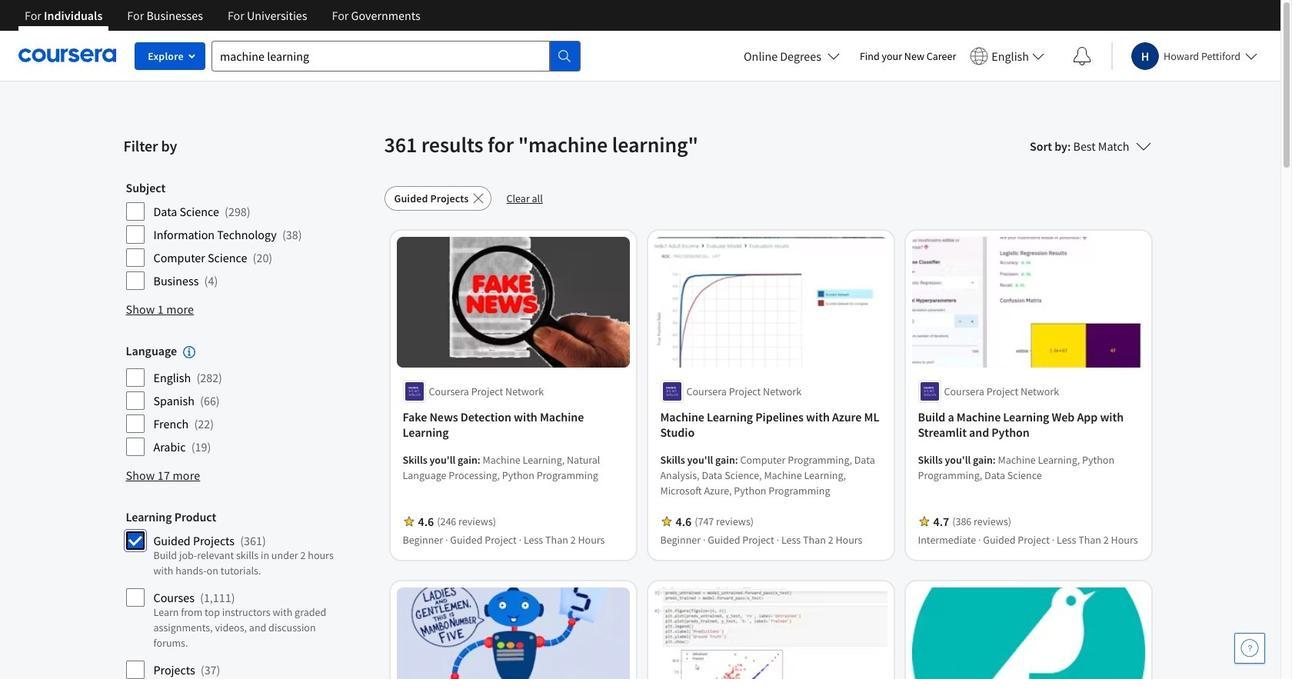 Task type: vqa. For each thing, say whether or not it's contained in the screenshot.
bottom group
yes



Task type: locate. For each thing, give the bounding box(es) containing it.
2 group from the top
[[126, 343, 345, 460]]

banner navigation
[[12, 0, 433, 42]]

3 group from the top
[[126, 509, 345, 679]]

0 vertical spatial group
[[126, 180, 345, 294]]

group
[[126, 180, 345, 294], [126, 343, 345, 460], [126, 509, 345, 679]]

information about this filter group image
[[183, 346, 195, 359]]

help center image
[[1241, 639, 1259, 658]]

coursera image
[[18, 43, 116, 68]]

None search field
[[211, 40, 581, 71]]

1 vertical spatial group
[[126, 343, 345, 460]]

2 vertical spatial group
[[126, 509, 345, 679]]



Task type: describe. For each thing, give the bounding box(es) containing it.
What do you want to learn? text field
[[211, 40, 550, 71]]

1 group from the top
[[126, 180, 345, 294]]



